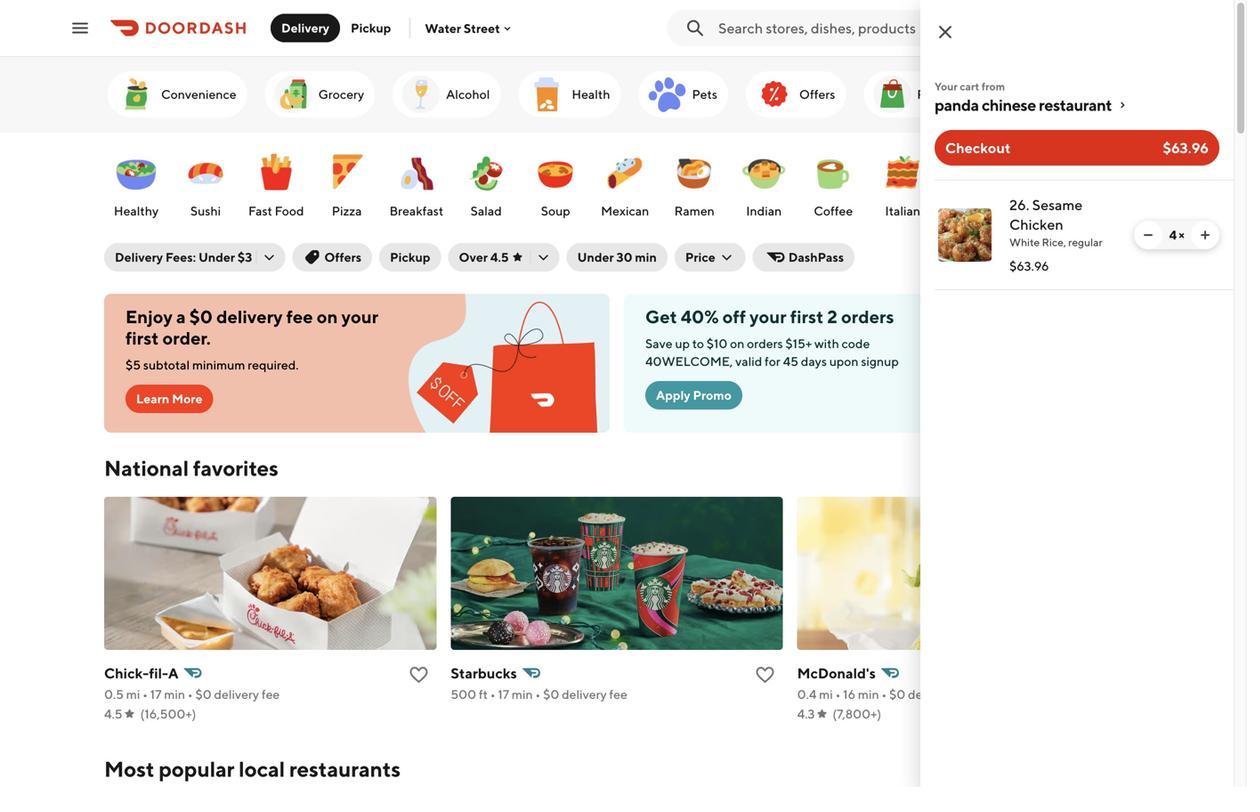 Task type: describe. For each thing, give the bounding box(es) containing it.
favorites
[[193, 455, 278, 481]]

first inside enjoy a $0 delivery fee on your first order. $5 subtotal minimum required.
[[126, 328, 159, 349]]

fast
[[248, 203, 272, 218]]

under inside button
[[577, 250, 614, 264]]

0 vertical spatial pickup button
[[340, 14, 402, 42]]

1 horizontal spatial orders
[[841, 306, 894, 327]]

national favorites link
[[104, 454, 278, 483]]

a
[[168, 665, 179, 682]]

4.5 inside button
[[490, 250, 509, 264]]

26.
[[1010, 196, 1030, 213]]

chinese
[[982, 95, 1036, 114]]

$5
[[126, 357, 141, 372]]

grocery link
[[265, 71, 375, 118]]

catering image
[[1113, 73, 1156, 116]]

a
[[176, 306, 186, 327]]

2 • from the left
[[188, 687, 193, 702]]

2 next button of carousel image from the top
[[1121, 174, 1139, 191]]

price button
[[675, 243, 746, 272]]

food
[[275, 203, 304, 218]]

signup
[[861, 354, 899, 369]]

pets link
[[639, 71, 728, 118]]

mi for chick-fil-a
[[126, 687, 140, 702]]

national favorites
[[104, 455, 278, 481]]

sandwiches
[[1015, 203, 1083, 218]]

sesame
[[1033, 196, 1083, 213]]

most popular local restaurants
[[104, 756, 401, 782]]

subtotal
[[143, 357, 190, 372]]

restaurant
[[1039, 95, 1112, 114]]

off
[[723, 306, 746, 327]]

4 • from the left
[[535, 687, 541, 702]]

1 under from the left
[[199, 250, 235, 264]]

days
[[801, 354, 827, 369]]

enjoy a $0 delivery fee on your first order. $5 subtotal minimum required.
[[126, 306, 379, 372]]

6 • from the left
[[882, 687, 887, 702]]

on inside enjoy a $0 delivery fee on your first order. $5 subtotal minimum required.
[[317, 306, 338, 327]]

convenience
[[161, 87, 236, 102]]

enjoy
[[126, 306, 173, 327]]

street
[[464, 21, 500, 35]]

fees:
[[166, 250, 196, 264]]

1 vertical spatial orders
[[747, 336, 783, 351]]

1 horizontal spatial chicken
[[1102, 203, 1149, 218]]

panda
[[935, 95, 979, 114]]

click to add this store to your saved list image for chick-fil-a
[[408, 664, 429, 686]]

checkout
[[946, 139, 1011, 156]]

panda chinese restaurant link
[[935, 94, 1220, 116]]

1 • from the left
[[143, 687, 148, 702]]

white
[[1010, 236, 1040, 248]]

1 next button of carousel image from the top
[[1121, 85, 1139, 103]]

under 30 min
[[577, 250, 657, 264]]

water street
[[425, 21, 500, 35]]

learn more button
[[126, 385, 213, 413]]

get
[[646, 306, 677, 327]]

offers link
[[746, 71, 846, 118]]

your inside get 40% off your first 2 orders save up to $10 on orders $15+ with code 40welcome, valid for 45 days upon signup
[[750, 306, 787, 327]]

save
[[646, 336, 673, 351]]

0.5 mi • 17 min • $​0 delivery fee
[[104, 687, 280, 702]]

remove one from cart image
[[1141, 228, 1156, 242]]

1 horizontal spatial $63.96
[[1163, 139, 1209, 156]]

alcohol image
[[400, 73, 443, 116]]

0.5
[[104, 687, 124, 702]]

retail link
[[864, 71, 961, 118]]

burgers
[[950, 203, 995, 218]]

health
[[572, 87, 610, 102]]

500
[[451, 687, 476, 702]]

local
[[239, 756, 285, 782]]

5 • from the left
[[836, 687, 841, 702]]

most popular local restaurants link
[[104, 755, 401, 784]]

$​0 for chick-fil-a
[[195, 687, 212, 702]]

min for chick-fil-a
[[164, 687, 185, 702]]

offers button
[[292, 243, 372, 272]]

with
[[815, 336, 839, 351]]

apply
[[656, 388, 691, 402]]

delivery button
[[271, 14, 340, 42]]

upon
[[830, 354, 859, 369]]

water street button
[[425, 21, 514, 35]]

popular
[[159, 756, 235, 782]]

(7,800+)
[[833, 707, 882, 721]]

$3
[[238, 250, 252, 264]]

to
[[693, 336, 704, 351]]

26. sesame chicken white rice, regular
[[1010, 196, 1103, 248]]

learn more
[[136, 391, 203, 406]]

mi for mcdonald's
[[819, 687, 833, 702]]

fee for chick-fil-a
[[262, 687, 280, 702]]

from
[[982, 80, 1005, 93]]

retail image
[[871, 73, 914, 116]]

add one to cart image
[[1198, 228, 1213, 242]]

click to add this store to your saved list image for starbucks
[[755, 664, 776, 686]]

coffee
[[814, 203, 853, 218]]

500 ft • 17 min • $​0 delivery fee
[[451, 687, 628, 702]]

min for mcdonald's
[[858, 687, 879, 702]]

dashpass button
[[753, 243, 855, 272]]

fee inside enjoy a $0 delivery fee on your first order. $5 subtotal minimum required.
[[286, 306, 313, 327]]

delivery inside enjoy a $0 delivery fee on your first order. $5 subtotal minimum required.
[[216, 306, 283, 327]]

delivery for delivery
[[281, 20, 329, 35]]



Task type: vqa. For each thing, say whether or not it's contained in the screenshot.
the right at
no



Task type: locate. For each thing, give the bounding box(es) containing it.
up
[[675, 336, 690, 351]]

1 mi from the left
[[126, 687, 140, 702]]

delivery for delivery fees: under $3
[[115, 250, 163, 264]]

0 horizontal spatial under
[[199, 250, 235, 264]]

$​0 right ft
[[543, 687, 559, 702]]

first inside get 40% off your first 2 orders save up to $10 on orders $15+ with code 40welcome, valid for 45 days upon signup
[[790, 306, 824, 327]]

offers
[[799, 87, 835, 102], [324, 250, 362, 264]]

chicken
[[1102, 203, 1149, 218], [1010, 216, 1064, 233]]

on down offers button
[[317, 306, 338, 327]]

offers inside offers link
[[799, 87, 835, 102]]

4.5 right "over"
[[490, 250, 509, 264]]

mexican
[[601, 203, 649, 218]]

first left 2
[[790, 306, 824, 327]]

offers down pizza
[[324, 250, 362, 264]]

0 horizontal spatial delivery
[[115, 250, 163, 264]]

click to add this store to your saved list image
[[408, 664, 429, 686], [755, 664, 776, 686]]

grocery image
[[272, 73, 315, 116]]

on right $10
[[730, 336, 745, 351]]

2 horizontal spatial $​0
[[890, 687, 906, 702]]

indian
[[746, 203, 782, 218]]

1 vertical spatial pickup
[[390, 250, 431, 264]]

0 horizontal spatial on
[[317, 306, 338, 327]]

0 vertical spatial 4.5
[[490, 250, 509, 264]]

1 horizontal spatial click to add this store to your saved list image
[[755, 664, 776, 686]]

1 vertical spatial next button of carousel image
[[1121, 174, 1139, 191]]

0 vertical spatial orders
[[841, 306, 894, 327]]

0 vertical spatial next button of carousel image
[[1121, 85, 1139, 103]]

min for starbucks
[[512, 687, 533, 702]]

2 $​0 from the left
[[543, 687, 559, 702]]

$63.96
[[1163, 139, 1209, 156], [1010, 259, 1049, 273]]

2 mi from the left
[[819, 687, 833, 702]]

close image
[[935, 21, 956, 43]]

delivery inside delivery button
[[281, 20, 329, 35]]

breakfast
[[390, 203, 444, 218]]

mi right 0.4
[[819, 687, 833, 702]]

over
[[459, 250, 488, 264]]

17 right ft
[[498, 687, 509, 702]]

orders
[[841, 306, 894, 327], [747, 336, 783, 351]]

1 horizontal spatial 17
[[498, 687, 509, 702]]

1 vertical spatial 4.5
[[104, 707, 123, 721]]

water
[[425, 21, 461, 35]]

apply promo button
[[646, 381, 743, 410]]

healthy
[[114, 203, 159, 218]]

click to add this store to your saved list image left starbucks
[[408, 664, 429, 686]]

2 click to add this store to your saved list image from the left
[[755, 664, 776, 686]]

pizza
[[332, 203, 362, 218]]

0 vertical spatial delivery
[[281, 20, 329, 35]]

delivery for mcdonald's
[[908, 687, 953, 702]]

0 horizontal spatial offers
[[324, 250, 362, 264]]

under left $3
[[199, 250, 235, 264]]

soup
[[541, 203, 570, 218]]

convenience link
[[108, 71, 247, 118]]

40%
[[681, 306, 719, 327]]

0 horizontal spatial chicken
[[1010, 216, 1064, 233]]

17 for starbucks
[[498, 687, 509, 702]]

your cart from
[[935, 80, 1005, 93]]

on inside get 40% off your first 2 orders save up to $10 on orders $15+ with code 40welcome, valid for 45 days upon signup
[[730, 336, 745, 351]]

4 ×
[[1169, 227, 1185, 242]]

chicken inside 26. sesame chicken white rice, regular
[[1010, 216, 1064, 233]]

sushi
[[190, 203, 221, 218]]

your inside enjoy a $0 delivery fee on your first order. $5 subtotal minimum required.
[[342, 306, 379, 327]]

1 17 from the left
[[150, 687, 162, 702]]

fee
[[286, 306, 313, 327], [262, 687, 280, 702], [609, 687, 628, 702], [956, 687, 974, 702]]

26. sesame chicken image
[[938, 208, 992, 262]]

fee for mcdonald's
[[956, 687, 974, 702]]

fast food
[[248, 203, 304, 218]]

1 horizontal spatial offers
[[799, 87, 835, 102]]

over 4.5
[[459, 250, 509, 264]]

min inside button
[[635, 250, 657, 264]]

flowers
[[1033, 87, 1077, 102]]

0.4
[[797, 687, 817, 702]]

salad
[[471, 203, 502, 218]]

1 horizontal spatial mi
[[819, 687, 833, 702]]

1 horizontal spatial your
[[750, 306, 787, 327]]

1 horizontal spatial $​0
[[543, 687, 559, 702]]

0 horizontal spatial $​0
[[195, 687, 212, 702]]

orders up for
[[747, 336, 783, 351]]

1 vertical spatial offers
[[324, 250, 362, 264]]

delivery left fees:
[[115, 250, 163, 264]]

pickup button down the breakfast
[[379, 243, 441, 272]]

40welcome,
[[646, 354, 733, 369]]

0 vertical spatial $63.96
[[1163, 139, 1209, 156]]

pickup right delivery button
[[351, 20, 391, 35]]

min right 30
[[635, 250, 657, 264]]

pickup button
[[340, 14, 402, 42], [379, 243, 441, 272]]

0 vertical spatial on
[[317, 306, 338, 327]]

your right off
[[750, 306, 787, 327]]

italian
[[885, 203, 921, 218]]

cart
[[960, 80, 980, 93]]

under
[[199, 250, 235, 264], [577, 250, 614, 264]]

open menu image
[[69, 17, 91, 39]]

1 horizontal spatial 4.5
[[490, 250, 509, 264]]

17 down fil-
[[150, 687, 162, 702]]

health link
[[519, 71, 621, 118]]

pickup down the breakfast
[[390, 250, 431, 264]]

alcohol
[[446, 87, 490, 102]]

16
[[843, 687, 856, 702]]

$0
[[189, 306, 213, 327]]

0 vertical spatial offers
[[799, 87, 835, 102]]

$63.96 down 'white'
[[1010, 259, 1049, 273]]

next button of carousel image
[[1121, 85, 1139, 103], [1121, 174, 1139, 191]]

delivery for chick-fil-a
[[214, 687, 259, 702]]

×
[[1179, 227, 1185, 242]]

1 vertical spatial on
[[730, 336, 745, 351]]

30
[[617, 250, 633, 264]]

your
[[935, 80, 958, 93]]

$63.96 up × at the top right of the page
[[1163, 139, 1209, 156]]

1 horizontal spatial delivery
[[281, 20, 329, 35]]

delivery up grocery image
[[281, 20, 329, 35]]

1 $​0 from the left
[[195, 687, 212, 702]]

dashpass
[[789, 250, 844, 264]]

0 horizontal spatial your
[[342, 306, 379, 327]]

1 horizontal spatial on
[[730, 336, 745, 351]]

delivery
[[216, 306, 283, 327], [214, 687, 259, 702], [562, 687, 607, 702], [908, 687, 953, 702]]

mi right 0.5 at the left bottom of the page
[[126, 687, 140, 702]]

restaurants
[[289, 756, 401, 782]]

flowers link
[[979, 71, 1088, 118]]

grocery
[[318, 87, 364, 102]]

pickup button left water
[[340, 14, 402, 42]]

more
[[172, 391, 203, 406]]

flowers image
[[986, 73, 1029, 116]]

fil-
[[149, 665, 168, 682]]

offers right offers icon
[[799, 87, 835, 102]]

4.5 down 0.5 at the left bottom of the page
[[104, 707, 123, 721]]

0 horizontal spatial orders
[[747, 336, 783, 351]]

0 horizontal spatial first
[[126, 328, 159, 349]]

0 horizontal spatial 17
[[150, 687, 162, 702]]

pickup
[[351, 20, 391, 35], [390, 250, 431, 264]]

fee for starbucks
[[609, 687, 628, 702]]

1 horizontal spatial first
[[790, 306, 824, 327]]

delivery fees: under $3
[[115, 250, 252, 264]]

code
[[842, 336, 870, 351]]

minimum
[[192, 357, 245, 372]]

0 horizontal spatial 4.5
[[104, 707, 123, 721]]

2 under from the left
[[577, 250, 614, 264]]

3 • from the left
[[490, 687, 496, 702]]

promo
[[693, 388, 732, 402]]

1 vertical spatial first
[[126, 328, 159, 349]]

national
[[104, 455, 189, 481]]

convenience image
[[115, 73, 158, 116]]

2 17 from the left
[[498, 687, 509, 702]]

apply promo
[[656, 388, 732, 402]]

0 horizontal spatial mi
[[126, 687, 140, 702]]

pets image
[[646, 73, 689, 116]]

2 your from the left
[[750, 306, 787, 327]]

price
[[685, 250, 716, 264]]

over 4.5 button
[[448, 243, 560, 272]]

regular
[[1069, 236, 1103, 248]]

min
[[635, 250, 657, 264], [164, 687, 185, 702], [512, 687, 533, 702], [858, 687, 879, 702]]

3 $​0 from the left
[[890, 687, 906, 702]]

min up the (16,500+)
[[164, 687, 185, 702]]

1 vertical spatial $63.96
[[1010, 259, 1049, 273]]

your down offers button
[[342, 306, 379, 327]]

most
[[104, 756, 154, 782]]

$​0 right 16 on the right bottom
[[890, 687, 906, 702]]

under 30 min button
[[567, 243, 668, 272]]

health image
[[526, 73, 568, 116]]

offers inside offers button
[[324, 250, 362, 264]]

$​0 for mcdonald's
[[890, 687, 906, 702]]

delivery for starbucks
[[562, 687, 607, 702]]

ramen
[[675, 203, 715, 218]]

first down enjoy
[[126, 328, 159, 349]]

0 vertical spatial first
[[790, 306, 824, 327]]

click to add this store to your saved list image left mcdonald's
[[755, 664, 776, 686]]

alcohol link
[[393, 71, 501, 118]]

1 click to add this store to your saved list image from the left
[[408, 664, 429, 686]]

under left 30
[[577, 250, 614, 264]]

min right ft
[[512, 687, 533, 702]]

17
[[150, 687, 162, 702], [498, 687, 509, 702]]

17 for chick-fil-a
[[150, 687, 162, 702]]

required.
[[248, 357, 299, 372]]

1 your from the left
[[342, 306, 379, 327]]

ft
[[479, 687, 488, 702]]

min right 16 on the right bottom
[[858, 687, 879, 702]]

chicken up 'white'
[[1010, 216, 1064, 233]]

offers image
[[753, 73, 796, 116]]

orders up the code
[[841, 306, 894, 327]]

2
[[827, 306, 838, 327]]

order.
[[162, 328, 211, 349]]

chicken up the remove one from cart image
[[1102, 203, 1149, 218]]

1 vertical spatial delivery
[[115, 250, 163, 264]]

starbucks
[[451, 665, 517, 682]]

0 horizontal spatial $63.96
[[1010, 259, 1049, 273]]

$​0 up the (16,500+)
[[195, 687, 212, 702]]

1 horizontal spatial under
[[577, 250, 614, 264]]

$​0 for starbucks
[[543, 687, 559, 702]]

on
[[317, 306, 338, 327], [730, 336, 745, 351]]

your
[[342, 306, 379, 327], [750, 306, 787, 327]]

rice,
[[1042, 236, 1066, 248]]

learn
[[136, 391, 169, 406]]

1 vertical spatial pickup button
[[379, 243, 441, 272]]

0 horizontal spatial click to add this store to your saved list image
[[408, 664, 429, 686]]

0 vertical spatial pickup
[[351, 20, 391, 35]]

chick-fil-a
[[104, 665, 179, 682]]



